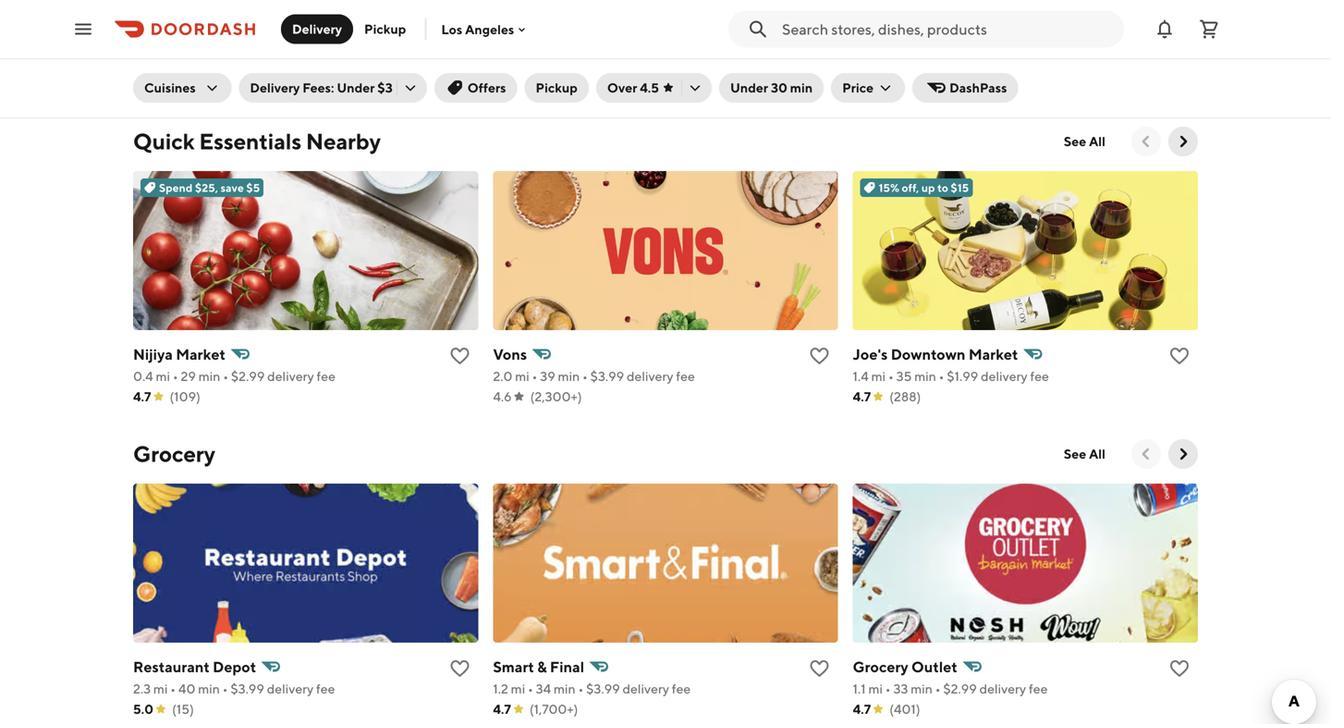 Task type: vqa. For each thing, say whether or not it's contained in the screenshot.


Task type: describe. For each thing, give the bounding box(es) containing it.
1 market from the left
[[176, 345, 226, 363]]

to
[[938, 181, 949, 194]]

2.3 mi • 40 min • $3.99 delivery fee
[[133, 681, 335, 696]]

up
[[922, 181, 935, 194]]

$5
[[246, 181, 260, 194]]

try dashpass now button
[[155, 55, 287, 84]]

price button
[[832, 73, 905, 103]]

quick
[[133, 128, 195, 154]]

off,
[[902, 181, 919, 194]]

min for smart & final
[[554, 681, 576, 696]]

dashpass inside button
[[950, 80, 1007, 95]]

cuisines button
[[133, 73, 232, 103]]

• right 29
[[223, 368, 229, 384]]

2.3
[[133, 681, 151, 696]]

$15
[[951, 181, 969, 194]]

29
[[181, 368, 196, 384]]

1.1
[[853, 681, 866, 696]]

&
[[537, 658, 547, 675]]

fees,
[[256, 0, 297, 21]]

pickup for pickup button to the right
[[536, 80, 578, 95]]

1 under from the left
[[337, 80, 375, 95]]

los angeles
[[441, 21, 514, 37]]

quick essentials nearby
[[133, 128, 381, 154]]

1 horizontal spatial pickup button
[[525, 73, 589, 103]]

39
[[540, 368, 555, 384]]

(288)
[[890, 389, 921, 404]]

restaurant
[[133, 658, 210, 675]]

fees
[[220, 21, 257, 43]]

$3.99 for quick essentials nearby
[[591, 368, 624, 384]]

• down final
[[578, 681, 584, 696]]

available now - 11/30
[[695, 26, 820, 42]]

2.0 mi • 39 min • $3.99 delivery fee
[[493, 368, 695, 384]]

2 now from the left
[[745, 61, 773, 77]]

depot
[[213, 658, 256, 675]]

fee for vons
[[676, 368, 695, 384]]

vons
[[493, 345, 527, 363]]

see all link for grocery
[[1053, 439, 1117, 469]]

34
[[536, 681, 551, 696]]

$2.99 for outlet
[[944, 681, 977, 696]]

delivery for nijiya market
[[267, 368, 314, 384]]

with
[[260, 21, 298, 43]]

0.4 mi • 29 min • $2.99 delivery fee
[[133, 368, 336, 384]]

final
[[550, 658, 585, 675]]

(1,700+)
[[530, 701, 578, 717]]

15% off, up to $15
[[879, 181, 969, 194]]

• down depot at the left bottom
[[223, 681, 228, 696]]

• left 39
[[532, 368, 538, 384]]

$2.99 for market
[[231, 368, 265, 384]]

reduced
[[301, 0, 372, 21]]

service
[[155, 21, 217, 43]]

1 now from the left
[[248, 61, 276, 77]]

see all for quick essentials nearby
[[1064, 134, 1106, 149]]

fee for joe's downtown market
[[1031, 368, 1049, 384]]

fees:
[[303, 80, 334, 95]]

mi for grocery outlet
[[869, 681, 883, 696]]

price
[[843, 80, 874, 95]]

$0
[[155, 0, 180, 21]]

order
[[706, 61, 743, 77]]

4.7 for joe's downtown market
[[853, 389, 871, 404]]

$3.99 down depot at the left bottom
[[231, 681, 264, 696]]

min for joe's downtown market
[[915, 368, 937, 384]]

-
[[780, 26, 785, 42]]

$25,
[[195, 181, 218, 194]]

(2,300+)
[[530, 389, 582, 404]]

1 vertical spatial next button of carousel image
[[1174, 132, 1193, 151]]

over 4.5 button
[[596, 73, 712, 103]]

0 vertical spatial pickup button
[[353, 14, 417, 44]]

1.1 mi • 33 min • $2.99 delivery fee
[[853, 681, 1048, 696]]

1.4 mi • 35 min • $1.99 delivery fee
[[853, 368, 1049, 384]]

restaurant depot
[[133, 658, 256, 675]]

over 4.5
[[607, 80, 659, 95]]

mi for smart & final
[[511, 681, 525, 696]]

grocery outlet
[[853, 658, 958, 675]]

essentials
[[199, 128, 302, 154]]

11/30
[[788, 26, 820, 42]]

click to add this store to your saved list image for grocery
[[809, 657, 831, 680]]

min for grocery outlet
[[911, 681, 933, 696]]

$1.99
[[947, 368, 979, 384]]

try dashpass now
[[166, 61, 276, 77]]

mi for vons
[[515, 368, 530, 384]]

• left 29
[[173, 368, 178, 384]]

available
[[695, 26, 750, 42]]

mi for joe's downtown market
[[872, 368, 886, 384]]

fee for grocery outlet
[[1029, 681, 1048, 696]]

fee for nijiya market
[[317, 368, 336, 384]]

spend $25, save $5
[[159, 181, 260, 194]]

all for quick essentials nearby
[[1089, 134, 1106, 149]]

over
[[607, 80, 637, 95]]

los angeles button
[[441, 21, 529, 37]]

0 items, open order cart image
[[1198, 18, 1221, 40]]

nijiya
[[133, 345, 173, 363]]

previous button of carousel image for grocery
[[1137, 445, 1156, 463]]

grocery link
[[133, 439, 215, 469]]

• left 33
[[886, 681, 891, 696]]

fee for restaurant depot
[[316, 681, 335, 696]]

min for vons
[[558, 368, 580, 384]]

min for nijiya market
[[199, 368, 220, 384]]

joe's downtown market
[[853, 345, 1019, 363]]

smart
[[493, 658, 534, 675]]

4.7 for smart & final
[[493, 701, 511, 717]]



Task type: locate. For each thing, give the bounding box(es) containing it.
delivery inside the $0 delivery fees, reduced service fees with dashpass
[[183, 0, 252, 21]]

1 all from the top
[[1089, 134, 1106, 149]]

pickup button left the over
[[525, 73, 589, 103]]

delivery for grocery outlet
[[980, 681, 1027, 696]]

fee for smart & final
[[672, 681, 691, 696]]

all for grocery
[[1089, 446, 1106, 461]]

mi right 1.4
[[872, 368, 886, 384]]

Store search: begin typing to search for stores available on DoorDash text field
[[782, 19, 1113, 39]]

1 vertical spatial delivery
[[250, 80, 300, 95]]

1 horizontal spatial pickup
[[536, 80, 578, 95]]

1 horizontal spatial $2.99
[[944, 681, 977, 696]]

1 horizontal spatial market
[[969, 345, 1019, 363]]

4.7 down 1.4
[[853, 389, 871, 404]]

0 vertical spatial all
[[1089, 134, 1106, 149]]

1 horizontal spatial dashpass
[[302, 21, 385, 43]]

0 vertical spatial delivery
[[292, 21, 342, 37]]

grocery for grocery
[[133, 441, 215, 467]]

delivery inside delivery button
[[292, 21, 342, 37]]

market up '$1.99'
[[969, 345, 1019, 363]]

now
[[752, 26, 777, 42]]

$0 delivery fees, reduced service fees with dashpass
[[155, 0, 385, 43]]

min for restaurant depot
[[198, 681, 220, 696]]

•
[[173, 368, 178, 384], [223, 368, 229, 384], [532, 368, 538, 384], [583, 368, 588, 384], [889, 368, 894, 384], [939, 368, 945, 384], [170, 681, 176, 696], [223, 681, 228, 696], [528, 681, 533, 696], [578, 681, 584, 696], [886, 681, 891, 696], [935, 681, 941, 696]]

1 vertical spatial previous button of carousel image
[[1137, 445, 1156, 463]]

delivery fees: under $3
[[250, 80, 393, 95]]

see all for grocery
[[1064, 446, 1106, 461]]

grocery up 33
[[853, 658, 909, 675]]

order now button
[[695, 55, 784, 84]]

pickup
[[364, 21, 406, 37], [536, 80, 578, 95]]

min right 30
[[790, 80, 813, 95]]

now
[[248, 61, 276, 77], [745, 61, 773, 77]]

pickup down reduced
[[364, 21, 406, 37]]

1 see from the top
[[1064, 134, 1087, 149]]

$3.99 right 39
[[591, 368, 624, 384]]

click to add this store to your saved list image
[[449, 345, 471, 367], [1169, 345, 1191, 367], [449, 657, 471, 680]]

0 vertical spatial dashpass
[[302, 21, 385, 43]]

see all link for quick essentials nearby
[[1053, 127, 1117, 156]]

mi for nijiya market
[[156, 368, 170, 384]]

0 vertical spatial $2.99
[[231, 368, 265, 384]]

33
[[894, 681, 908, 696]]

1 horizontal spatial grocery
[[853, 658, 909, 675]]

smart & final
[[493, 658, 585, 675]]

under 30 min
[[730, 80, 813, 95]]

fee
[[317, 368, 336, 384], [676, 368, 695, 384], [1031, 368, 1049, 384], [316, 681, 335, 696], [672, 681, 691, 696], [1029, 681, 1048, 696]]

2 previous button of carousel image from the top
[[1137, 445, 1156, 463]]

min right 35
[[915, 368, 937, 384]]

0 horizontal spatial under
[[337, 80, 375, 95]]

dashpass
[[302, 21, 385, 43], [188, 61, 245, 77], [950, 80, 1007, 95]]

1.4
[[853, 368, 869, 384]]

0 vertical spatial previous button of carousel image
[[1137, 132, 1156, 151]]

0 horizontal spatial grocery
[[133, 441, 215, 467]]

2 all from the top
[[1089, 446, 1106, 461]]

$3.99
[[591, 368, 624, 384], [231, 681, 264, 696], [586, 681, 620, 696]]

0 horizontal spatial now
[[248, 61, 276, 77]]

30
[[771, 80, 788, 95]]

mi right 1.2 on the left bottom
[[511, 681, 525, 696]]

grocery
[[133, 441, 215, 467], [853, 658, 909, 675]]

joe's
[[853, 345, 888, 363]]

min
[[790, 80, 813, 95], [199, 368, 220, 384], [558, 368, 580, 384], [915, 368, 937, 384], [198, 681, 220, 696], [554, 681, 576, 696], [911, 681, 933, 696]]

4.5
[[640, 80, 659, 95]]

min right 39
[[558, 368, 580, 384]]

mi right 0.4
[[156, 368, 170, 384]]

all
[[1089, 134, 1106, 149], [1089, 446, 1106, 461]]

2 see all from the top
[[1064, 446, 1106, 461]]

2 under from the left
[[730, 80, 768, 95]]

1 vertical spatial pickup button
[[525, 73, 589, 103]]

try
[[166, 61, 185, 77]]

0 vertical spatial pickup
[[364, 21, 406, 37]]

click to add this store to your saved list image for quick essentials nearby
[[809, 345, 831, 367]]

min right "40"
[[198, 681, 220, 696]]

see for grocery
[[1064, 446, 1087, 461]]

$2.99 down outlet at the right
[[944, 681, 977, 696]]

0 vertical spatial see all
[[1064, 134, 1106, 149]]

0 horizontal spatial pickup button
[[353, 14, 417, 44]]

now down with
[[248, 61, 276, 77]]

pickup left the over
[[536, 80, 578, 95]]

pickup button
[[353, 14, 417, 44], [525, 73, 589, 103]]

0 vertical spatial grocery
[[133, 441, 215, 467]]

angeles
[[465, 21, 514, 37]]

min right 34
[[554, 681, 576, 696]]

(15)
[[172, 701, 194, 717]]

1 vertical spatial all
[[1089, 446, 1106, 461]]

click to add this store to your saved list image
[[809, 345, 831, 367], [809, 657, 831, 680], [1169, 657, 1191, 680]]

grocery down (109)
[[133, 441, 215, 467]]

los
[[441, 21, 463, 37]]

click to add this store to your saved list image for grocery
[[449, 657, 471, 680]]

delivery
[[292, 21, 342, 37], [250, 80, 300, 95]]

delivery left fees:
[[250, 80, 300, 95]]

pickup for the top pickup button
[[364, 21, 406, 37]]

5.0
[[133, 701, 154, 717]]

delivery for joe's downtown market
[[981, 368, 1028, 384]]

under inside button
[[730, 80, 768, 95]]

1 previous button of carousel image from the top
[[1137, 132, 1156, 151]]

next button of carousel image
[[1174, 445, 1193, 463]]

4.7 down 0.4
[[133, 389, 151, 404]]

delivery for delivery
[[292, 21, 342, 37]]

1 horizontal spatial under
[[730, 80, 768, 95]]

1 vertical spatial see all link
[[1053, 439, 1117, 469]]

dashpass down store search: begin typing to search for stores available on doordash text box
[[950, 80, 1007, 95]]

0 horizontal spatial dashpass
[[188, 61, 245, 77]]

downtown
[[891, 345, 966, 363]]

min right 33
[[911, 681, 933, 696]]

offers button
[[434, 73, 517, 103]]

1 vertical spatial $2.99
[[944, 681, 977, 696]]

2 see all link from the top
[[1053, 439, 1117, 469]]

mi right 2.3
[[153, 681, 168, 696]]

delivery down reduced
[[292, 21, 342, 37]]

dashpass inside the $0 delivery fees, reduced service fees with dashpass
[[302, 21, 385, 43]]

spend
[[159, 181, 193, 194]]

notification bell image
[[1154, 18, 1176, 40]]

delivery button
[[281, 14, 353, 44]]

see for quick essentials nearby
[[1064, 134, 1087, 149]]

40
[[178, 681, 195, 696]]

see all
[[1064, 134, 1106, 149], [1064, 446, 1106, 461]]

1 see all from the top
[[1064, 134, 1106, 149]]

previous button of carousel image for quick essentials nearby
[[1137, 132, 1156, 151]]

click to add this store to your saved list image for quick essentials nearby
[[449, 345, 471, 367]]

• down outlet at the right
[[935, 681, 941, 696]]

2 see from the top
[[1064, 446, 1087, 461]]

1 vertical spatial grocery
[[853, 658, 909, 675]]

delivery for smart & final
[[623, 681, 669, 696]]

mi for restaurant depot
[[153, 681, 168, 696]]

next button of carousel image
[[1189, 23, 1208, 42], [1174, 132, 1193, 151]]

0 horizontal spatial pickup
[[364, 21, 406, 37]]

grocery for grocery outlet
[[853, 658, 909, 675]]

dashpass down reduced
[[302, 21, 385, 43]]

previous button of carousel image
[[1137, 132, 1156, 151], [1137, 445, 1156, 463]]

dashpass inside try dashpass now button
[[188, 61, 245, 77]]

min right 29
[[199, 368, 220, 384]]

• right 39
[[583, 368, 588, 384]]

save
[[221, 181, 244, 194]]

1 horizontal spatial now
[[745, 61, 773, 77]]

nijiya market
[[133, 345, 226, 363]]

2 vertical spatial dashpass
[[950, 80, 1007, 95]]

market up 29
[[176, 345, 226, 363]]

0 horizontal spatial market
[[176, 345, 226, 363]]

delivery for delivery fees: under $3
[[250, 80, 300, 95]]

$3
[[378, 80, 393, 95]]

• left '$1.99'
[[939, 368, 945, 384]]

15%
[[879, 181, 900, 194]]

pickup button up $3
[[353, 14, 417, 44]]

$2.99 right 29
[[231, 368, 265, 384]]

4.6
[[493, 389, 512, 404]]

open menu image
[[72, 18, 94, 40]]

0 vertical spatial see
[[1064, 134, 1087, 149]]

min inside button
[[790, 80, 813, 95]]

4.7 for grocery outlet
[[853, 701, 871, 717]]

order now
[[706, 61, 773, 77]]

$3.99 right 34
[[586, 681, 620, 696]]

4.7 down 1.2 on the left bottom
[[493, 701, 511, 717]]

offers
[[468, 80, 506, 95]]

1 see all link from the top
[[1053, 127, 1117, 156]]

4.7
[[133, 389, 151, 404], [853, 389, 871, 404], [493, 701, 511, 717], [853, 701, 871, 717]]

• left 35
[[889, 368, 894, 384]]

(109)
[[170, 389, 201, 404]]

1 vertical spatial see all
[[1064, 446, 1106, 461]]

under 30 min button
[[719, 73, 824, 103]]

0 vertical spatial see all link
[[1053, 127, 1117, 156]]

1 vertical spatial pickup
[[536, 80, 578, 95]]

1 vertical spatial dashpass
[[188, 61, 245, 77]]

(401)
[[890, 701, 921, 717]]

under down order now
[[730, 80, 768, 95]]

now up under 30 min at top
[[745, 61, 773, 77]]

dashpass right the try
[[188, 61, 245, 77]]

mi right 2.0
[[515, 368, 530, 384]]

1.2
[[493, 681, 508, 696]]

0.4
[[133, 368, 153, 384]]

quick essentials nearby link
[[133, 127, 381, 156]]

4.7 for nijiya market
[[133, 389, 151, 404]]

• left 34
[[528, 681, 533, 696]]

nearby
[[306, 128, 381, 154]]

1.2 mi • 34 min • $3.99 delivery fee
[[493, 681, 691, 696]]

delivery for restaurant depot
[[267, 681, 314, 696]]

outlet
[[912, 658, 958, 675]]

0 vertical spatial next button of carousel image
[[1189, 23, 1208, 42]]

mi
[[156, 368, 170, 384], [515, 368, 530, 384], [872, 368, 886, 384], [153, 681, 168, 696], [511, 681, 525, 696], [869, 681, 883, 696]]

dashpass button
[[913, 73, 1019, 103]]

cuisines
[[144, 80, 196, 95]]

2 horizontal spatial dashpass
[[950, 80, 1007, 95]]

$3.99 for grocery
[[586, 681, 620, 696]]

0 horizontal spatial $2.99
[[231, 368, 265, 384]]

35
[[897, 368, 912, 384]]

delivery
[[183, 0, 252, 21], [267, 368, 314, 384], [627, 368, 674, 384], [981, 368, 1028, 384], [267, 681, 314, 696], [623, 681, 669, 696], [980, 681, 1027, 696]]

2.0
[[493, 368, 513, 384]]

4.7 down 1.1 in the right bottom of the page
[[853, 701, 871, 717]]

1 vertical spatial see
[[1064, 446, 1087, 461]]

delivery for vons
[[627, 368, 674, 384]]

• left "40"
[[170, 681, 176, 696]]

under left $3
[[337, 80, 375, 95]]

mi right 1.1 in the right bottom of the page
[[869, 681, 883, 696]]

2 market from the left
[[969, 345, 1019, 363]]



